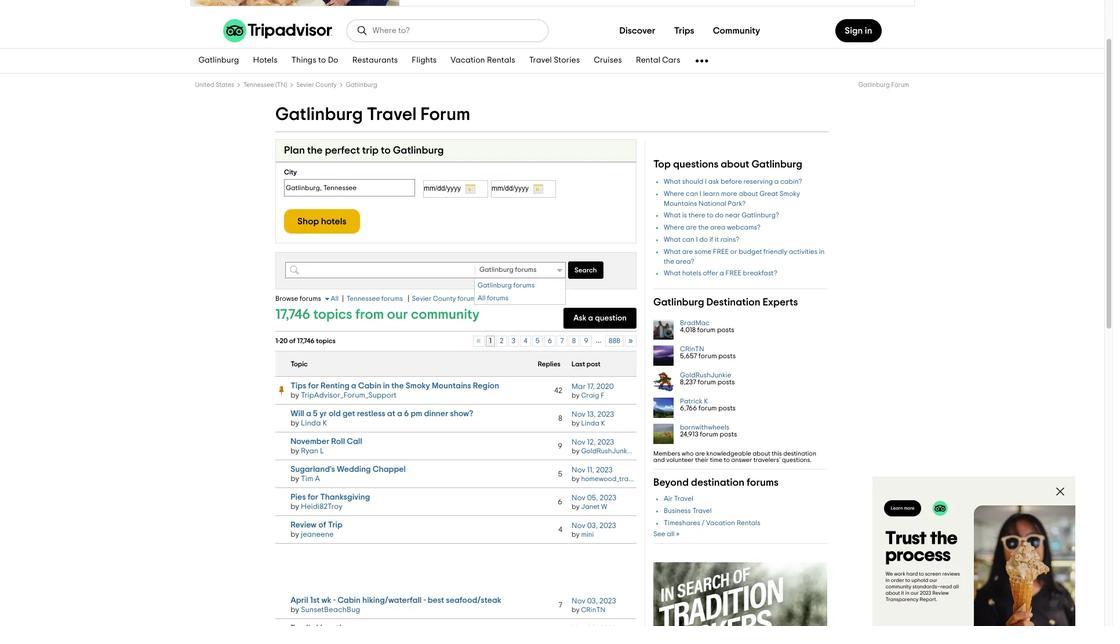 Task type: describe. For each thing, give the bounding box(es) containing it.
mini
[[581, 531, 594, 538]]

1 horizontal spatial forum
[[892, 82, 910, 88]]

mountains inside tips for renting a cabin in the smoky mountains region by tripadvisor_forum_support
[[432, 382, 471, 390]]

for for tips
[[308, 382, 319, 390]]

tennessee for tennessee (tn)
[[244, 82, 274, 88]]

if
[[710, 236, 714, 243]]

7 link
[[557, 336, 568, 347]]

heidi82troy
[[301, 503, 343, 511]]

gatlinburg down sign in "link"
[[859, 82, 890, 88]]

gatlinburg inside 'link'
[[199, 57, 239, 65]]

things to do link
[[285, 49, 345, 73]]

renting
[[321, 382, 350, 390]]

1
[[489, 338, 492, 345]]

2023 for pies for thanksgiving
[[600, 494, 617, 502]]

business
[[664, 508, 691, 514]]

restless
[[357, 410, 386, 418]]

0 horizontal spatial gatlinburg link
[[192, 49, 246, 73]]

by for nov 13, 2023 by linda k
[[572, 420, 580, 427]]

heidi82troy link
[[301, 503, 343, 511]]

nov for april 1st wk - cabin hiking/waterfall - best seafood/steak
[[572, 597, 586, 605]]

air travel business travel timeshares / vacation rentals see all »
[[654, 495, 761, 537]]

0 horizontal spatial 8
[[559, 414, 563, 423]]

ask a question
[[574, 314, 627, 323]]

patrick k 6,766 forum posts
[[680, 398, 736, 412]]

tennessee (tn) link
[[244, 82, 287, 88]]

mar 17, 2020 by craig f
[[572, 383, 614, 399]]

states
[[216, 82, 234, 88]]

1 what from the top
[[664, 178, 681, 185]]

pm
[[411, 410, 423, 418]]

5 what from the top
[[664, 270, 681, 277]]

to inside what should i ask before reserving a cabin? where can i learn more about great smoky mountains national park? what is there to do near gatlinburg? where are the area webcams? what can i do if it rains? what are some free or budget friendly activities in the area? what hotels offer a free breakfast?
[[707, 212, 714, 219]]

2 vertical spatial 5
[[558, 470, 563, 478]]

» inside the air travel business travel timeshares / vacation rentals see all »
[[676, 530, 680, 537]]

forum for 8,237
[[698, 379, 716, 386]]

mar 17, 2020 link
[[572, 383, 614, 391]]

a right will
[[306, 410, 311, 418]]

12,
[[587, 438, 596, 446]]

8,237
[[680, 379, 697, 386]]

nov for pies for thanksgiving
[[572, 494, 586, 502]]

888
[[609, 338, 621, 345]]

forum for 4,018
[[698, 327, 716, 334]]

City text field
[[284, 179, 415, 197]]

gatlinburg up gatlinburg forums all forums
[[480, 266, 514, 273]]

03, for review of trip
[[587, 522, 598, 530]]

gatlinburg travel forum
[[275, 106, 471, 124]]

24,913
[[680, 431, 699, 438]]

cabin?
[[781, 178, 802, 185]]

region
[[473, 382, 499, 390]]

patrick
[[680, 398, 703, 405]]

0 vertical spatial free
[[713, 248, 729, 255]]

1 vertical spatial crintn link
[[581, 606, 606, 613]]

a right ask in the right bottom of the page
[[588, 314, 593, 323]]

what should i ask before reserving a cabin? where can i learn more about great smoky mountains national park? what is there to do near gatlinburg? where are the area webcams? what can i do if it rains? what are some free or budget friendly activities in the area? what hotels offer a free breakfast?
[[664, 178, 825, 277]]

0 vertical spatial crintn link
[[680, 346, 705, 353]]

linda inside nov 13, 2023 by linda k
[[581, 420, 600, 427]]

1 vertical spatial 17,746
[[297, 338, 315, 345]]

restaurants link
[[345, 49, 405, 73]]

old
[[329, 410, 341, 418]]

smoky inside what should i ask before reserving a cabin? where can i learn more about great smoky mountains national park? what is there to do near gatlinburg? where are the area webcams? what can i do if it rains? what are some free or budget friendly activities in the area? what hotels offer a free breakfast?
[[780, 190, 800, 197]]

4,018
[[680, 327, 696, 334]]

the right the plan
[[307, 146, 323, 156]]

in inside what should i ask before reserving a cabin? where can i learn more about great smoky mountains national park? what is there to do near gatlinburg? where are the area webcams? what can i do if it rains? what are some free or budget friendly activities in the area? what hotels offer a free breakfast?
[[819, 248, 825, 255]]

timeshares
[[664, 520, 701, 527]]

2
[[500, 338, 504, 345]]

crintn inside crintn 5,657 forum posts
[[680, 346, 705, 353]]

there
[[689, 212, 706, 219]]

learn
[[703, 190, 720, 197]]

0 vertical spatial do
[[715, 212, 724, 219]]

crintn image
[[654, 346, 674, 366]]

(tn)
[[275, 82, 287, 88]]

gatlinburg right trip
[[393, 146, 444, 156]]

1 vertical spatial 9
[[558, 442, 563, 450]]

travel stories link
[[522, 49, 587, 73]]

forum for 24,913
[[700, 431, 719, 438]]

at
[[387, 410, 395, 418]]

17,
[[588, 383, 595, 391]]

03, for april 1st wk - cabin hiking/waterfall - best seafood/steak
[[587, 597, 598, 605]]

bornwithwheels
[[680, 424, 730, 431]]

gatlinburg down the sevier county
[[275, 106, 363, 124]]

rentals inside the air travel business travel timeshares / vacation rentals see all »
[[737, 520, 761, 527]]

0 vertical spatial about
[[721, 160, 750, 170]]

tennessee (tn)
[[244, 82, 287, 88]]

patrick k link
[[680, 398, 708, 405]]

jeaneene
[[301, 531, 334, 539]]

sign in link
[[836, 19, 882, 42]]

sevier for sevier county
[[296, 82, 314, 88]]

forum inside patrick k 6,766 forum posts
[[699, 405, 717, 412]]

should
[[682, 178, 704, 185]]

a up "great"
[[775, 178, 779, 185]]

our
[[387, 308, 408, 322]]

travel left stories
[[529, 57, 552, 65]]

rental cars link
[[629, 49, 688, 73]]

0 vertical spatial can
[[686, 190, 698, 197]]

forum for 5,657
[[699, 353, 717, 360]]

rental cars
[[636, 57, 681, 65]]

2023 for review of trip
[[600, 522, 616, 530]]

thanksgiving
[[320, 493, 370, 502]]

to right trip
[[381, 146, 391, 156]]

get
[[343, 410, 355, 418]]

1 vertical spatial do
[[700, 236, 708, 243]]

search image
[[356, 25, 368, 37]]

tennessee for tennessee forums
[[347, 295, 380, 302]]

posts for bornwithwheels 24,913 forum posts
[[720, 431, 737, 438]]

17,746 topics from our community
[[275, 308, 480, 322]]

0 horizontal spatial vacation
[[451, 57, 485, 65]]

beyond destination forums
[[654, 478, 779, 489]]

by inside will a 5 yr old get restless at a 6 pm dinner show? by linda k
[[291, 419, 299, 428]]

offer
[[703, 270, 718, 277]]

near
[[725, 212, 740, 219]]

will
[[291, 410, 304, 418]]

about inside members who are knowledgeable about this destination and volunteer their time to answer travelers' questions.
[[753, 451, 771, 457]]

1 vertical spatial can
[[682, 236, 695, 243]]

2020
[[597, 383, 614, 391]]

k inside patrick k 6,766 forum posts
[[704, 398, 708, 405]]

tennessee forums
[[347, 295, 403, 302]]

for for pies
[[308, 493, 318, 502]]

2 - from the left
[[424, 596, 426, 605]]

rental
[[636, 57, 661, 65]]

5 inside will a 5 yr old get restless at a 6 pm dinner show? by linda k
[[313, 410, 318, 418]]

nov 12, 2023 link
[[572, 438, 614, 446]]

sevier county forums
[[412, 295, 479, 302]]

homewood_tra...
[[581, 475, 634, 482]]

questions
[[673, 160, 719, 170]]

1-20 of 17,746 topics
[[275, 338, 336, 345]]

business travel link
[[664, 508, 712, 514]]

sevier for sevier county forums
[[412, 295, 432, 302]]

posts for goldrushjunkie 8,237 forum posts
[[718, 379, 735, 386]]

by for sugarland's wedding chappel by tim a
[[291, 475, 299, 483]]

craig
[[581, 392, 599, 399]]

hotels
[[682, 270, 702, 277]]

» link
[[625, 336, 637, 347]]

sevier county link
[[296, 82, 337, 88]]

1 horizontal spatial 9
[[584, 338, 589, 345]]

goldrushjunkie 8,237 forum posts
[[680, 372, 735, 386]]

0 horizontal spatial forum
[[421, 106, 471, 124]]

before
[[721, 178, 742, 185]]

national
[[699, 200, 727, 207]]

crintn 5,657 forum posts
[[680, 346, 736, 360]]

all
[[667, 530, 675, 537]]

mini link
[[581, 531, 594, 538]]

november roll call by ryan l
[[291, 437, 362, 455]]

0 horizontal spatial all
[[331, 295, 339, 302]]

sugarland's wedding chappel by tim a
[[291, 465, 406, 483]]

sign in
[[845, 26, 873, 35]]

posts inside patrick k 6,766 forum posts
[[719, 405, 736, 412]]

a inside tips for renting a cabin in the smoky mountains region by tripadvisor_forum_support
[[351, 382, 357, 390]]

gatlinburg forums
[[480, 266, 537, 273]]

pies for thanksgiving link
[[291, 493, 370, 502]]

by for nov 03, 2023 by mini
[[572, 531, 580, 538]]

tammy c image
[[654, 424, 674, 444]]

goldrushjunkie link
[[680, 372, 732, 379]]

nov 03, 2023 by crintn
[[572, 597, 616, 613]]

ask
[[709, 178, 720, 185]]

by for review of trip by jeaneene
[[291, 531, 299, 539]]

1 vertical spatial 7
[[559, 601, 563, 609]]

1 vertical spatial topics
[[316, 338, 336, 345]]

0 vertical spatial 7
[[560, 338, 564, 345]]



Task type: locate. For each thing, give the bounding box(es) containing it.
ask a question link
[[574, 314, 627, 323]]

0 horizontal spatial linda k link
[[301, 419, 327, 428]]

posts up knowledgeable
[[720, 431, 737, 438]]

time
[[710, 457, 723, 464]]

where down is
[[664, 224, 685, 231]]

travelers'
[[754, 457, 781, 464]]

2 linda from the left
[[581, 420, 600, 427]]

1 horizontal spatial mountains
[[664, 200, 697, 207]]

sugarland's
[[291, 465, 335, 474]]

0 horizontal spatial in
[[383, 382, 390, 390]]

1 horizontal spatial 4
[[559, 526, 563, 534]]

sticky image
[[277, 384, 287, 398]]

2 horizontal spatial k
[[704, 398, 708, 405]]

0 vertical spatial tennessee
[[244, 82, 274, 88]]

0 vertical spatial for
[[308, 382, 319, 390]]

2 vertical spatial i
[[696, 236, 698, 243]]

...
[[596, 337, 601, 344]]

03, inside nov 03, 2023 by mini
[[587, 522, 598, 530]]

2023 inside nov 13, 2023 by linda k
[[598, 410, 614, 419]]

nov 11, 2023 by homewood_tra...
[[572, 466, 634, 482]]

gatlinburg
[[199, 57, 239, 65], [346, 82, 377, 88], [859, 82, 890, 88], [275, 106, 363, 124], [393, 146, 444, 156], [752, 160, 803, 170], [480, 266, 514, 273], [478, 282, 512, 289], [654, 298, 704, 308]]

1 where from the top
[[664, 190, 685, 197]]

smoky inside tips for renting a cabin in the smoky mountains region by tripadvisor_forum_support
[[406, 382, 430, 390]]

gatlinburg down gatlinburg forums
[[478, 282, 512, 289]]

1 vertical spatial 5
[[313, 410, 318, 418]]

a right at
[[397, 410, 402, 418]]

nov for will a 5 yr old get restless at a 6 pm dinner show?
[[572, 410, 586, 419]]

9 link
[[581, 336, 592, 347]]

goldrushjunk...
[[581, 448, 633, 454]]

sevier right (tn)
[[296, 82, 314, 88]]

1 horizontal spatial gatlinburg link
[[346, 82, 377, 88]]

by inside nov 03, 2023 by crintn
[[572, 606, 580, 613]]

6 left pm on the bottom left of page
[[404, 410, 409, 418]]

forum inside crintn 5,657 forum posts
[[699, 353, 717, 360]]

of inside review of trip by jeaneene
[[319, 521, 326, 530]]

0 vertical spatial where
[[664, 190, 685, 197]]

this
[[772, 451, 782, 457]]

0 horizontal spatial »
[[629, 336, 633, 346]]

forum inside goldrushjunkie 8,237 forum posts
[[698, 379, 716, 386]]

0 vertical spatial are
[[686, 224, 697, 231]]

0 horizontal spatial tennessee
[[244, 82, 274, 88]]

1 vertical spatial free
[[726, 270, 742, 277]]

by inside nov 03, 2023 by mini
[[572, 531, 580, 538]]

cabin for hiking/waterfall
[[338, 596, 361, 605]]

888 link
[[606, 336, 624, 347]]

travel up business travel 'link'
[[674, 495, 694, 502]]

0 horizontal spatial 5
[[313, 410, 318, 418]]

vacation down search search box at left top
[[451, 57, 485, 65]]

topics left from
[[313, 308, 352, 322]]

03,
[[587, 522, 598, 530], [587, 597, 598, 605]]

2023 for november roll call
[[598, 438, 614, 446]]

by for nov 11, 2023 by homewood_tra...
[[572, 475, 580, 482]]

» right all
[[676, 530, 680, 537]]

2 nov from the top
[[572, 438, 586, 446]]

goldrushjunkie image
[[654, 372, 674, 392]]

1 03, from the top
[[587, 522, 598, 530]]

forums
[[515, 266, 537, 273], [514, 282, 535, 289], [487, 295, 509, 302], [300, 295, 321, 302], [382, 295, 403, 302], [458, 295, 479, 302], [747, 478, 779, 489]]

nov 03, 2023 link for review of trip
[[572, 522, 616, 530]]

gatlinburg down restaurants link
[[346, 82, 377, 88]]

bradmac image
[[654, 320, 674, 340]]

gatlinburg up cabin?
[[752, 160, 803, 170]]

gatlinburg up bradmac
[[654, 298, 704, 308]]

by for november roll call by ryan l
[[291, 447, 299, 455]]

the down there
[[699, 224, 709, 231]]

posts for bradmac 4,018 forum posts
[[717, 327, 735, 334]]

cabin up "tripadvisor_forum_support"
[[358, 382, 381, 390]]

community
[[713, 26, 761, 35]]

by inside 'nov 11, 2023 by homewood_tra...'
[[572, 475, 580, 482]]

nov for november roll call
[[572, 438, 586, 446]]

1 horizontal spatial of
[[319, 521, 326, 530]]

5 link
[[532, 336, 543, 347]]

1 vertical spatial crintn
[[581, 606, 606, 613]]

0 vertical spatial cabin
[[358, 382, 381, 390]]

0 horizontal spatial of
[[289, 338, 296, 345]]

trip
[[362, 146, 379, 156]]

tim
[[301, 475, 313, 483]]

0 vertical spatial 4
[[524, 338, 528, 345]]

for inside the pies for thanksgiving by heidi82troy
[[308, 493, 318, 502]]

best
[[428, 596, 444, 605]]

5 left yr
[[313, 410, 318, 418]]

posts up goldrushjunkie link at the bottom of page
[[719, 353, 736, 360]]

about left 'this'
[[753, 451, 771, 457]]

0 vertical spatial in
[[865, 26, 873, 35]]

in right sign
[[865, 26, 873, 35]]

2023 inside 'nov 11, 2023 by homewood_tra...'
[[596, 466, 613, 474]]

browse forums
[[275, 295, 321, 302]]

a right 'offer'
[[720, 270, 724, 277]]

for right the tips
[[308, 382, 319, 390]]

by inside nov 13, 2023 by linda k
[[572, 420, 580, 427]]

1 linda k link from the left
[[301, 419, 327, 428]]

3
[[512, 338, 516, 345]]

k right patrick
[[704, 398, 708, 405]]

nov inside 'nov 11, 2023 by homewood_tra...'
[[572, 466, 586, 474]]

cabin up sunsetbeachbug
[[338, 596, 361, 605]]

2023 inside nov 05, 2023 by janet w
[[600, 494, 617, 502]]

i left learn
[[700, 190, 702, 197]]

- left best
[[424, 596, 426, 605]]

crintn
[[680, 346, 705, 353], [581, 606, 606, 613]]

3 nov from the top
[[572, 466, 586, 474]]

mountains
[[664, 200, 697, 207], [432, 382, 471, 390]]

forum inside bradmac 4,018 forum posts
[[698, 327, 716, 334]]

roll
[[331, 437, 345, 446]]

0 horizontal spatial linda
[[301, 419, 321, 428]]

about up park?
[[739, 190, 758, 197]]

None submit
[[284, 209, 360, 234], [568, 262, 604, 279], [284, 209, 360, 234], [568, 262, 604, 279]]

by inside november roll call by ryan l
[[291, 447, 299, 455]]

1 vertical spatial vacation
[[706, 520, 735, 527]]

5
[[536, 338, 540, 345], [313, 410, 318, 418], [558, 470, 563, 478]]

by for nov 05, 2023 by janet w
[[572, 503, 580, 510]]

dialog
[[873, 477, 1076, 626]]

by for nov 03, 2023 by crintn
[[572, 606, 580, 613]]

1 horizontal spatial linda
[[581, 420, 600, 427]]

activities
[[789, 248, 818, 255]]

crintn inside nov 03, 2023 by crintn
[[581, 606, 606, 613]]

gatlinburg link down restaurants link
[[346, 82, 377, 88]]

1 horizontal spatial smoky
[[780, 190, 800, 197]]

by for mar 17, 2020 by craig f
[[572, 392, 580, 399]]

2 vertical spatial in
[[383, 382, 390, 390]]

1 vertical spatial are
[[682, 248, 693, 255]]

1 vertical spatial county
[[433, 295, 456, 302]]

by inside the pies for thanksgiving by heidi82troy
[[291, 503, 299, 511]]

vacation right /
[[706, 520, 735, 527]]

air
[[664, 495, 673, 502]]

7 left 8 link
[[560, 338, 564, 345]]

gatlinburg inside gatlinburg forums all forums
[[478, 282, 512, 289]]

0 vertical spatial crintn
[[680, 346, 705, 353]]

where down should
[[664, 190, 685, 197]]

the left area?
[[664, 258, 674, 265]]

gatlinburg link up united states link
[[192, 49, 246, 73]]

posts up the bornwithwheels 24,913 forum posts at the bottom right of page
[[719, 405, 736, 412]]

1 horizontal spatial crintn
[[680, 346, 705, 353]]

8 down the 42
[[559, 414, 563, 423]]

8
[[572, 338, 576, 345], [559, 414, 563, 423]]

2023 for april 1st wk - cabin hiking/waterfall - best seafood/steak
[[600, 597, 616, 605]]

2 vertical spatial are
[[695, 451, 705, 457]]

» right 888
[[629, 336, 633, 346]]

1 vertical spatial for
[[308, 493, 318, 502]]

0 vertical spatial county
[[316, 82, 337, 88]]

1 mm/dd/yyyy from the left
[[424, 184, 461, 193]]

linda k link down nov 13, 2023 link
[[581, 420, 605, 427]]

tripadvisor image
[[223, 19, 332, 42]]

beyond
[[654, 478, 689, 489]]

all down gatlinburg forums
[[478, 295, 486, 302]]

2 03, from the top
[[587, 597, 598, 605]]

1 horizontal spatial »
[[676, 530, 680, 537]]

0 vertical spatial forum
[[892, 82, 910, 88]]

forum right 6,766
[[699, 405, 717, 412]]

6 inside will a 5 yr old get restless at a 6 pm dinner show? by linda k
[[404, 410, 409, 418]]

janet w link
[[581, 503, 608, 510]]

1 horizontal spatial 5
[[536, 338, 540, 345]]

rentals
[[487, 57, 515, 65], [737, 520, 761, 527]]

all right browse forums
[[331, 295, 339, 302]]

do left if on the top right of page
[[700, 236, 708, 243]]

destination right 'this'
[[784, 451, 817, 457]]

k inside will a 5 yr old get restless at a 6 pm dinner show? by linda k
[[323, 419, 327, 428]]

4 inside 4 link
[[524, 338, 528, 345]]

posts inside bradmac 4,018 forum posts
[[717, 327, 735, 334]]

smoky
[[780, 190, 800, 197], [406, 382, 430, 390]]

pies
[[291, 493, 306, 502]]

0 horizontal spatial i
[[696, 236, 698, 243]]

1 horizontal spatial k
[[601, 420, 605, 427]]

1st
[[310, 596, 320, 605]]

i left ask in the top right of the page
[[705, 178, 707, 185]]

to down 'national'
[[707, 212, 714, 219]]

0 vertical spatial topics
[[313, 308, 352, 322]]

mar
[[572, 383, 586, 391]]

in inside tips for renting a cabin in the smoky mountains region by tripadvisor_forum_support
[[383, 382, 390, 390]]

to right time
[[724, 457, 730, 464]]

nov for review of trip
[[572, 522, 586, 530]]

rentals left travel stories
[[487, 57, 515, 65]]

03, inside nov 03, 2023 by crintn
[[587, 597, 598, 605]]

reserving
[[744, 178, 773, 185]]

smoky down cabin?
[[780, 190, 800, 197]]

1 horizontal spatial sevier
[[412, 295, 432, 302]]

2 horizontal spatial i
[[705, 178, 707, 185]]

mountains up is
[[664, 200, 697, 207]]

0 vertical spatial »
[[629, 336, 633, 346]]

linda k link for a
[[301, 419, 327, 428]]

8 right 7 link
[[572, 338, 576, 345]]

travel up trip
[[367, 106, 417, 124]]

0 vertical spatial 17,746
[[275, 308, 310, 322]]

by inside the sugarland's wedding chappel by tim a
[[291, 475, 299, 483]]

destination inside members who are knowledgeable about this destination and volunteer their time to answer travelers' questions.
[[784, 451, 817, 457]]

42
[[554, 387, 563, 395]]

by inside tips for renting a cabin in the smoky mountains region by tripadvisor_forum_support
[[291, 392, 299, 400]]

dinner
[[424, 410, 448, 418]]

can up area?
[[682, 236, 695, 243]]

by for pies for thanksgiving by heidi82troy
[[291, 503, 299, 511]]

timeshares / vacation rentals link
[[664, 520, 761, 527]]

april
[[291, 596, 308, 605]]

1 - from the left
[[333, 596, 336, 605]]

1 horizontal spatial i
[[700, 190, 702, 197]]

posts for crintn 5,657 forum posts
[[719, 353, 736, 360]]

area?
[[676, 258, 695, 265]]

are up area?
[[682, 248, 693, 255]]

None search field
[[347, 20, 548, 41]]

6
[[548, 338, 552, 345], [404, 410, 409, 418], [558, 498, 563, 506]]

members
[[654, 451, 681, 457]]

1 horizontal spatial all
[[478, 295, 486, 302]]

4 right 3 on the left of page
[[524, 338, 528, 345]]

is
[[682, 212, 687, 219]]

free down or
[[726, 270, 742, 277]]

1 horizontal spatial 8
[[572, 338, 576, 345]]

linda down 13,
[[581, 420, 600, 427]]

1 vertical spatial i
[[700, 190, 702, 197]]

nov 11, 2023 link
[[572, 466, 613, 474]]

2 vertical spatial 6
[[558, 498, 563, 506]]

sevier
[[296, 82, 314, 88], [412, 295, 432, 302]]

are down there
[[686, 224, 697, 231]]

4 what from the top
[[664, 248, 681, 255]]

1 vertical spatial rentals
[[737, 520, 761, 527]]

6 nov from the top
[[572, 597, 586, 605]]

0 vertical spatial 03,
[[587, 522, 598, 530]]

k inside nov 13, 2023 by linda k
[[601, 420, 605, 427]]

by inside review of trip by jeaneene
[[291, 531, 299, 539]]

2023 inside the nov 12, 2023 by goldrushjunk...
[[598, 438, 614, 446]]

tips for renting a cabin in the smoky mountains region link
[[291, 382, 499, 390]]

2 where from the top
[[664, 224, 685, 231]]

2 horizontal spatial in
[[865, 26, 873, 35]]

2023 inside nov 03, 2023 by crintn
[[600, 597, 616, 605]]

close image
[[1054, 485, 1067, 498]]

rentals right /
[[737, 520, 761, 527]]

are
[[686, 224, 697, 231], [682, 248, 693, 255], [695, 451, 705, 457]]

are inside members who are knowledgeable about this destination and volunteer their time to answer travelers' questions.
[[695, 451, 705, 457]]

the
[[307, 146, 323, 156], [699, 224, 709, 231], [664, 258, 674, 265], [392, 382, 404, 390]]

vacation
[[451, 57, 485, 65], [706, 520, 735, 527]]

1 nov from the top
[[572, 410, 586, 419]]

linda k link for 13,
[[581, 420, 605, 427]]

0 vertical spatial of
[[289, 338, 296, 345]]

1 vertical spatial forum
[[421, 106, 471, 124]]

0 vertical spatial 9
[[584, 338, 589, 345]]

»
[[629, 336, 633, 346], [676, 530, 680, 537]]

of up jeaneene
[[319, 521, 326, 530]]

for up 'heidi82troy'
[[308, 493, 318, 502]]

3 what from the top
[[664, 236, 681, 243]]

topics right 20 at left bottom
[[316, 338, 336, 345]]

in inside sign in "link"
[[865, 26, 873, 35]]

2023
[[598, 410, 614, 419], [598, 438, 614, 446], [596, 466, 613, 474], [600, 494, 617, 502], [600, 522, 616, 530], [600, 597, 616, 605]]

gatlinburg link
[[192, 49, 246, 73], [346, 82, 377, 88]]

nov for sugarland's wedding chappel
[[572, 466, 586, 474]]

linda down yr
[[301, 419, 321, 428]]

0 vertical spatial sevier
[[296, 82, 314, 88]]

0 vertical spatial vacation
[[451, 57, 485, 65]]

0 vertical spatial nov 03, 2023 link
[[572, 522, 616, 530]]

nov 03, 2023 link for april 1st wk - cabin hiking/waterfall - best seafood/steak
[[572, 597, 616, 605]]

1 horizontal spatial crintn link
[[680, 346, 705, 353]]

in
[[865, 26, 873, 35], [819, 248, 825, 255], [383, 382, 390, 390]]

0 horizontal spatial 9
[[558, 442, 563, 450]]

None text field
[[303, 266, 475, 278]]

city
[[284, 169, 297, 176]]

2023 inside nov 03, 2023 by mini
[[600, 522, 616, 530]]

destination down time
[[691, 478, 745, 489]]

5 right 4 link
[[536, 338, 540, 345]]

all inside gatlinburg forums all forums
[[478, 295, 486, 302]]

posts inside the bornwithwheels 24,913 forum posts
[[720, 431, 737, 438]]

9 right 8 link
[[584, 338, 589, 345]]

linda k link down yr
[[301, 419, 327, 428]]

posts inside crintn 5,657 forum posts
[[719, 353, 736, 360]]

1 horizontal spatial in
[[819, 248, 825, 255]]

6 left 7 link
[[548, 338, 552, 345]]

advertisement region
[[0, 0, 1105, 9], [873, 477, 1076, 626], [654, 562, 828, 626]]

k down nov 13, 2023 link
[[601, 420, 605, 427]]

2 what from the top
[[664, 212, 681, 219]]

to left do
[[318, 57, 326, 65]]

1 vertical spatial tennessee
[[347, 295, 380, 302]]

vacation inside the air travel business travel timeshares / vacation rentals see all »
[[706, 520, 735, 527]]

2023 for sugarland's wedding chappel
[[596, 466, 613, 474]]

mountains inside what should i ask before reserving a cabin? where can i learn more about great smoky mountains national park? what is there to do near gatlinburg? where are the area webcams? what can i do if it rains? what are some free or budget friendly activities in the area? what hotels offer a free breakfast?
[[664, 200, 697, 207]]

5 nov from the top
[[572, 522, 586, 530]]

1 vertical spatial destination
[[691, 478, 745, 489]]

forum right 8,237
[[698, 379, 716, 386]]

forum inside the bornwithwheels 24,913 forum posts
[[700, 431, 719, 438]]

1 vertical spatial 03,
[[587, 597, 598, 605]]

1 vertical spatial 6
[[404, 410, 409, 418]]

linda inside will a 5 yr old get restless at a 6 pm dinner show? by linda k
[[301, 419, 321, 428]]

1 vertical spatial nov 03, 2023 link
[[572, 597, 616, 605]]

1 linda from the left
[[301, 419, 321, 428]]

forum
[[698, 327, 716, 334], [699, 353, 717, 360], [698, 379, 716, 386], [699, 405, 717, 412], [700, 431, 719, 438]]

november
[[291, 437, 330, 446]]

travel up /
[[693, 508, 712, 514]]

trips button
[[665, 19, 704, 42]]

or
[[731, 248, 738, 255]]

0 horizontal spatial 4
[[524, 338, 528, 345]]

0 vertical spatial gatlinburg link
[[192, 49, 246, 73]]

discover button
[[610, 19, 665, 42]]

2 nov 03, 2023 link from the top
[[572, 597, 616, 605]]

county for sevier county
[[316, 82, 337, 88]]

by inside nov 05, 2023 by janet w
[[572, 503, 580, 510]]

do up area
[[715, 212, 724, 219]]

7 left nov 03, 2023 by crintn
[[559, 601, 563, 609]]

1 vertical spatial mountains
[[432, 382, 471, 390]]

show?
[[450, 410, 473, 418]]

1 nov 03, 2023 link from the top
[[572, 522, 616, 530]]

smoky up pm on the bottom left of page
[[406, 382, 430, 390]]

0 horizontal spatial do
[[700, 236, 708, 243]]

patrick k image
[[654, 398, 674, 418]]

hiking/waterfall
[[363, 596, 422, 605]]

cabin inside "april 1st wk - cabin hiking/waterfall - best seafood/steak by sunsetbeachbug"
[[338, 596, 361, 605]]

tennessee up from
[[347, 295, 380, 302]]

nov inside the nov 12, 2023 by goldrushjunk...
[[572, 438, 586, 446]]

- right wk
[[333, 596, 336, 605]]

craig f link
[[581, 392, 605, 399]]

a up tripadvisor_forum_support link
[[351, 382, 357, 390]]

forum right "4,018"
[[698, 327, 716, 334]]

1 vertical spatial where
[[664, 224, 685, 231]]

0 vertical spatial rentals
[[487, 57, 515, 65]]

pies for thanksgiving by heidi82troy
[[291, 493, 370, 511]]

9 left 12,
[[558, 442, 563, 450]]

«
[[477, 336, 481, 346]]

stories
[[554, 57, 580, 65]]

nov inside nov 03, 2023 by crintn
[[572, 597, 586, 605]]

0 horizontal spatial mm/dd/yyyy
[[424, 184, 461, 193]]

travel stories
[[529, 57, 580, 65]]

review of trip by jeaneene
[[291, 521, 343, 539]]

2023 for will a 5 yr old get restless at a 6 pm dinner show?
[[598, 410, 614, 419]]

about inside what should i ask before reserving a cabin? where can i learn more about great smoky mountains national park? what is there to do near gatlinburg? where are the area webcams? what can i do if it rains? what are some free or budget friendly activities in the area? what hotels offer a free breakfast?
[[739, 190, 758, 197]]

mountains up 'show?'
[[432, 382, 471, 390]]

april 1st wk - cabin hiking/waterfall - best seafood/steak by sunsetbeachbug
[[291, 596, 502, 614]]

a
[[775, 178, 779, 185], [720, 270, 724, 277], [588, 314, 593, 323], [351, 382, 357, 390], [306, 410, 311, 418], [397, 410, 402, 418]]

the inside tips for renting a cabin in the smoky mountains region by tripadvisor_forum_support
[[392, 382, 404, 390]]

by inside "april 1st wk - cabin hiking/waterfall - best seafood/steak by sunsetbeachbug"
[[291, 606, 299, 614]]

county
[[316, 82, 337, 88], [433, 295, 456, 302]]

by for nov 12, 2023 by goldrushjunk...
[[572, 448, 580, 454]]

it
[[715, 236, 719, 243]]

nov inside nov 13, 2023 by linda k
[[572, 410, 586, 419]]

to inside members who are knowledgeable about this destination and volunteer their time to answer travelers' questions.
[[724, 457, 730, 464]]

0 horizontal spatial sevier
[[296, 82, 314, 88]]

0 horizontal spatial -
[[333, 596, 336, 605]]

tennessee left (tn)
[[244, 82, 274, 88]]

1 horizontal spatial mm/dd/yyyy
[[492, 184, 529, 193]]

county for sevier county forums
[[433, 295, 456, 302]]

nov
[[572, 410, 586, 419], [572, 438, 586, 446], [572, 466, 586, 474], [572, 494, 586, 502], [572, 522, 586, 530], [572, 597, 586, 605]]

by inside mar 17, 2020 by craig f
[[572, 392, 580, 399]]

6,766
[[680, 405, 697, 412]]

cabin inside tips for renting a cabin in the smoky mountains region by tripadvisor_forum_support
[[358, 382, 381, 390]]

1 horizontal spatial vacation
[[706, 520, 735, 527]]

4 left "mini" link
[[559, 526, 563, 534]]

question
[[595, 314, 627, 323]]

cabin for in
[[358, 382, 381, 390]]

17,746 down browse forums
[[275, 308, 310, 322]]

free down it
[[713, 248, 729, 255]]

1 vertical spatial gatlinburg link
[[346, 82, 377, 88]]

1 vertical spatial cabin
[[338, 596, 361, 605]]

of right 20 at left bottom
[[289, 338, 296, 345]]

nov inside nov 05, 2023 by janet w
[[572, 494, 586, 502]]

1 horizontal spatial 6
[[548, 338, 552, 345]]

1 vertical spatial sevier
[[412, 295, 432, 302]]

k down yr
[[323, 419, 327, 428]]

nov 05, 2023 link
[[572, 494, 617, 502]]

about up before
[[721, 160, 750, 170]]

bradmac
[[680, 320, 710, 327]]

posts inside goldrushjunkie 8,237 forum posts
[[718, 379, 735, 386]]

forum right "5,657"
[[699, 353, 717, 360]]

things
[[292, 57, 317, 65]]

homewood_tra... link
[[581, 475, 634, 482]]

county up community
[[433, 295, 456, 302]]

17,746 right 20 at left bottom
[[297, 338, 315, 345]]

2 linda k link from the left
[[581, 420, 605, 427]]

0 vertical spatial destination
[[784, 451, 817, 457]]

2 horizontal spatial 5
[[558, 470, 563, 478]]

can down should
[[686, 190, 698, 197]]

1 vertical spatial 4
[[559, 526, 563, 534]]

6 left janet
[[558, 498, 563, 506]]

do
[[715, 212, 724, 219], [700, 236, 708, 243]]

Search search field
[[373, 26, 539, 36]]

1 horizontal spatial -
[[424, 596, 426, 605]]

0 vertical spatial 8
[[572, 338, 576, 345]]

nov 05, 2023 by janet w
[[572, 494, 617, 510]]

posts down gatlinburg destination experts on the top right of the page
[[717, 327, 735, 334]]

2 mm/dd/yyyy from the left
[[492, 184, 529, 193]]

k
[[704, 398, 708, 405], [323, 419, 327, 428], [601, 420, 605, 427]]

4 nov from the top
[[572, 494, 586, 502]]

by inside the nov 12, 2023 by goldrushjunk...
[[572, 448, 580, 454]]

for inside tips for renting a cabin in the smoky mountains region by tripadvisor_forum_support
[[308, 382, 319, 390]]

nov inside nov 03, 2023 by mini
[[572, 522, 586, 530]]

0 vertical spatial 5
[[536, 338, 540, 345]]

1 horizontal spatial linda k link
[[581, 420, 605, 427]]



Task type: vqa. For each thing, say whether or not it's contained in the screenshot.


